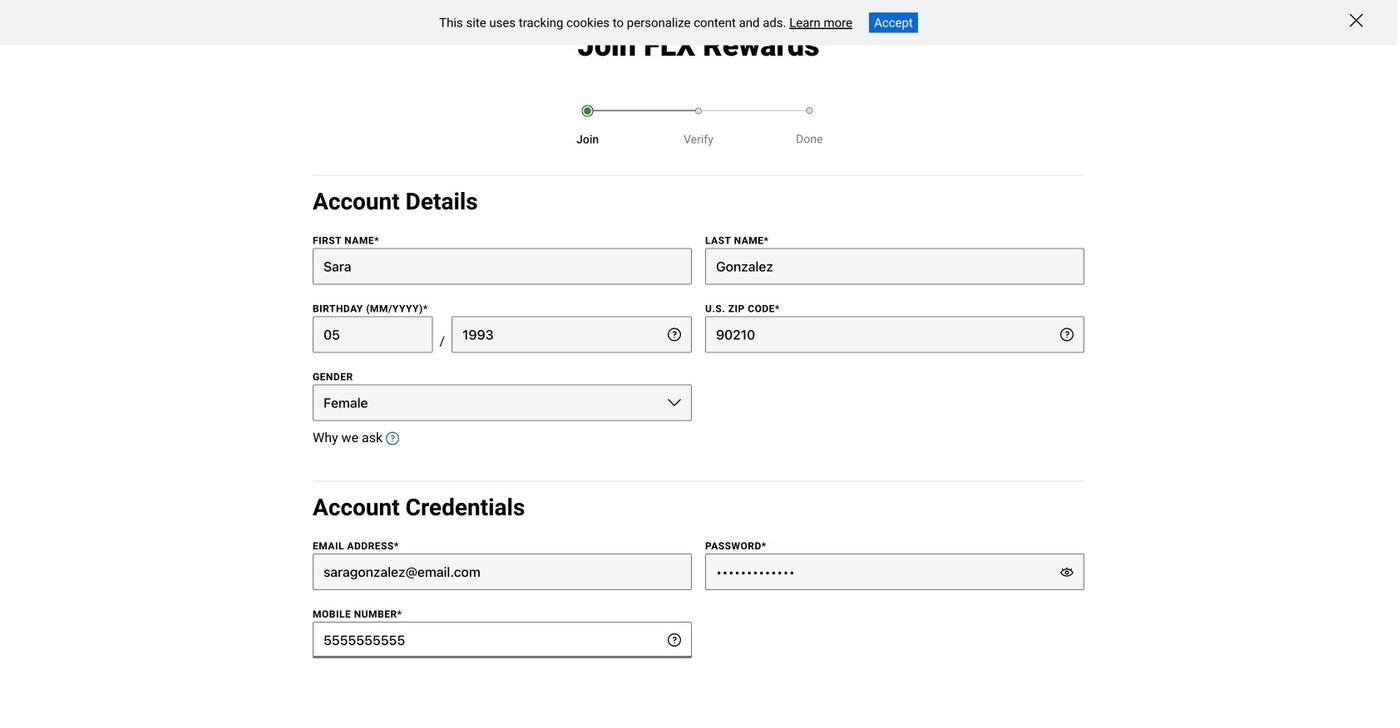 Task type: vqa. For each thing, say whether or not it's contained in the screenshot.
The Manage Favorites - Nike Dunk Low - Men'S ICON
no



Task type: locate. For each thing, give the bounding box(es) containing it.
0 horizontal spatial more information image
[[386, 432, 399, 446]]

2 horizontal spatial more information image
[[1061, 328, 1074, 341]]

None email field
[[313, 554, 692, 591]]

2 vertical spatial more information image
[[668, 634, 681, 647]]

more information image
[[1061, 328, 1074, 341], [386, 432, 399, 446], [668, 634, 681, 647]]

None text field
[[313, 248, 692, 285], [706, 248, 1085, 285], [313, 248, 692, 285], [706, 248, 1085, 285]]

required element
[[374, 235, 379, 247], [764, 235, 769, 247], [775, 303, 780, 315], [394, 541, 399, 553], [762, 541, 767, 553], [397, 609, 402, 621]]

None telephone field
[[313, 623, 692, 659]]

close image
[[1350, 14, 1364, 27]]

active image
[[582, 105, 594, 117]]

None password field
[[706, 554, 1085, 591]]

None text field
[[313, 317, 433, 353], [452, 317, 692, 353], [706, 317, 1085, 353], [313, 317, 433, 353], [452, 317, 692, 353], [706, 317, 1085, 353]]

1 horizontal spatial more information image
[[668, 634, 681, 647]]

1 vertical spatial more information image
[[386, 432, 399, 446]]



Task type: describe. For each thing, give the bounding box(es) containing it.
show password image
[[1061, 566, 1074, 579]]

cookie banner region
[[0, 0, 1398, 45]]

inactive image
[[696, 108, 702, 114]]

more information image
[[668, 328, 681, 341]]

0 vertical spatial more information image
[[1061, 328, 1074, 341]]

inactive image
[[807, 107, 813, 114]]



